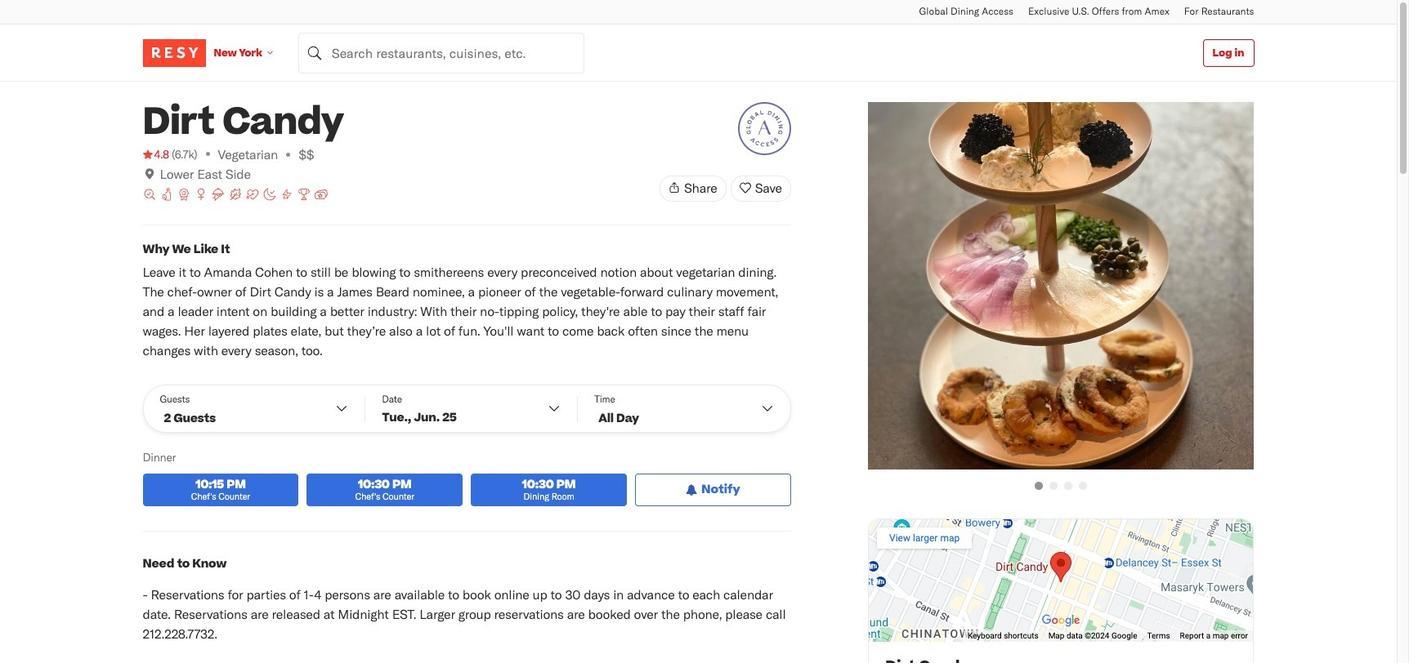 Task type: locate. For each thing, give the bounding box(es) containing it.
4.8 out of 5 stars image
[[143, 146, 169, 163]]

None field
[[298, 32, 584, 73]]



Task type: describe. For each thing, give the bounding box(es) containing it.
Search restaurants, cuisines, etc. text field
[[298, 32, 584, 73]]



